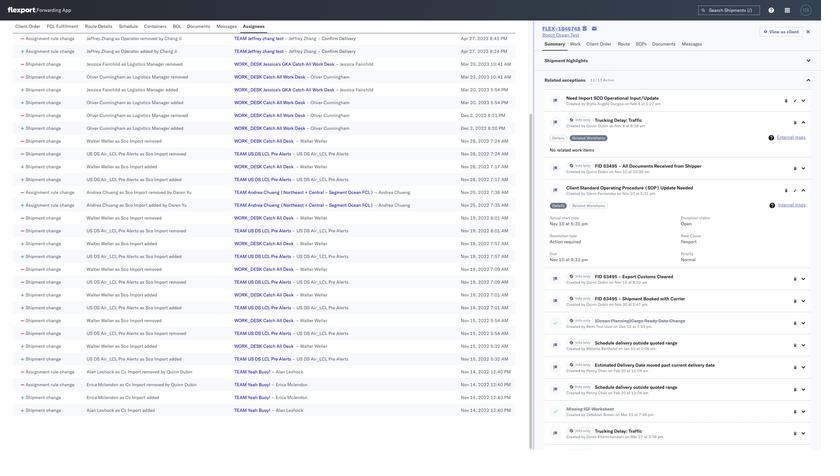 Task type: locate. For each thing, give the bounding box(es) containing it.
2, down dec 2, 2022 8:21 pm
[[471, 126, 475, 131]]

messages button
[[214, 21, 240, 33], [680, 38, 706, 51]]

1 related workitems from the top
[[573, 136, 606, 141]]

27, for apr 27, 2023 8:42 pm
[[470, 36, 477, 41]]

workitems down glenn
[[587, 204, 606, 208]]

cheng for jeffrey zhang as operator added by cheng ji
[[160, 48, 173, 54]]

27, up apr 27, 2023 8:24 pm
[[470, 36, 477, 41]]

1 fid from the top
[[596, 163, 603, 169]]

4 team us ds lcl pre alerts - us ds air_lcl pre alerts from the top
[[235, 254, 349, 260]]

only down the 'items'
[[584, 163, 591, 168]]

12:40
[[491, 370, 503, 375], [491, 382, 503, 388], [491, 395, 503, 401], [491, 408, 503, 414]]

team us ds lcl pre alerts - us ds air_lcl pre alerts for nov 15, 2022 5:32 am
[[235, 357, 349, 362]]

assignment rule change
[[26, 36, 74, 41], [26, 48, 74, 54], [26, 190, 74, 196], [26, 203, 74, 208], [26, 370, 74, 375], [26, 382, 74, 388]]

team jeffrey zhang test - jeffrey zhang - confirm delivery
[[235, 36, 356, 41], [235, 48, 356, 54]]

buoy! for erica mclendon as cs import added
[[259, 395, 271, 401]]

range up past
[[666, 341, 678, 346]]

apr up apr 27, 2023 8:24 pm
[[461, 36, 469, 41]]

only down mélanie
[[584, 363, 591, 368]]

1 vertical spatial nov 19, 2022 8:01 am
[[461, 228, 509, 234]]

only up girish
[[584, 429, 591, 434]]

nov 15, 2022 5:54 am for work_desk catch all desk - walter weller
[[461, 318, 509, 324]]

0 vertical spatial feb
[[614, 369, 621, 374]]

2 vertical spatial 63495
[[604, 296, 618, 302]]

gka for jessica fairchild as logistics manager added
[[282, 87, 292, 93]]

documents up the 10:38
[[630, 163, 654, 169]]

shipment
[[545, 58, 566, 64], [26, 61, 45, 67], [26, 74, 45, 80], [26, 87, 45, 93], [26, 100, 45, 106], [26, 113, 45, 118], [26, 126, 45, 131], [26, 138, 45, 144], [26, 151, 45, 157], [26, 164, 45, 170], [26, 177, 45, 183], [26, 215, 45, 221], [26, 228, 45, 234], [26, 241, 45, 247], [26, 254, 45, 260], [26, 267, 45, 273], [26, 280, 45, 285], [26, 292, 45, 298], [623, 296, 643, 302], [26, 305, 45, 311], [26, 318, 45, 324], [26, 331, 45, 337], [26, 344, 45, 350], [26, 357, 45, 362], [26, 395, 45, 401], [26, 408, 45, 414]]

operator for removed
[[121, 36, 139, 41]]

20 up missing isf worksheet created by zedekiah brown on mar 21 at 7:46 pm
[[622, 391, 627, 396]]

0 vertical spatial 25,
[[470, 190, 477, 196]]

7 lcl from the top
[[262, 331, 270, 337]]

1 vertical spatial 25,
[[470, 203, 477, 208]]

4 28, from the top
[[470, 177, 477, 183]]

trucking for dubin
[[596, 118, 614, 123]]

0 vertical spatial 20
[[622, 369, 627, 374]]

worksheet
[[592, 407, 615, 413]]

jessica
[[87, 61, 101, 67], [340, 61, 355, 67], [87, 87, 101, 93], [340, 87, 355, 93]]

jeffrey zhang as operator removed by cheng ji
[[87, 36, 182, 41]]

1 vertical spatial work_desk jessica's gka catch all work desk - jessica fairchild
[[235, 87, 374, 93]]

only
[[584, 118, 591, 122], [584, 163, 591, 168], [584, 274, 591, 279], [584, 296, 591, 301], [584, 318, 591, 323], [584, 341, 591, 345], [584, 363, 591, 368], [584, 385, 591, 390], [584, 429, 591, 434]]

2 vertical spatial schedule
[[596, 385, 615, 391]]

related
[[545, 77, 562, 83], [573, 136, 586, 141], [573, 204, 586, 208]]

0 vertical spatial schedule delivery outside quoted range
[[596, 341, 678, 346]]

with
[[661, 296, 670, 302]]

1 vertical spatial segment
[[329, 203, 347, 208]]

traffic up 9:39
[[629, 118, 643, 123]]

penny up the isf
[[587, 391, 598, 396]]

savant left schedule button
[[101, 23, 115, 29]]

sco
[[121, 138, 129, 144], [146, 151, 153, 157], [121, 164, 129, 170], [146, 177, 153, 183], [125, 190, 133, 196], [125, 203, 133, 208], [121, 215, 129, 221], [146, 228, 153, 234], [121, 241, 129, 247], [146, 254, 153, 260], [121, 267, 129, 273], [146, 280, 153, 285], [121, 292, 129, 298], [146, 305, 153, 311], [121, 318, 129, 324], [146, 331, 153, 337], [121, 344, 129, 350], [146, 357, 153, 362]]

7:24 for us ds air_lcl pre alerts
[[491, 151, 501, 157]]

1 vertical spatial mar 23, 2023 10:41 am
[[461, 74, 512, 80]]

0 vertical spatial 20,
[[471, 87, 478, 93]]

on right user
[[614, 325, 619, 329]]

1 vertical spatial schedule
[[596, 341, 615, 346]]

update
[[661, 185, 676, 191]]

quoted
[[650, 341, 665, 346], [650, 385, 665, 391]]

on left 30 on the bottom right of page
[[610, 302, 614, 307]]

fid 63495 - shipment booked with carrier
[[596, 296, 686, 302]]

1 info from the top
[[576, 118, 583, 122]]

14,
[[470, 370, 477, 375], [470, 382, 477, 388], [470, 395, 477, 401], [470, 408, 477, 414]]

7:57 for us ds air_lcl pre alerts
[[491, 254, 501, 260]]

by
[[165, 23, 170, 29], [159, 36, 164, 41], [154, 48, 159, 54], [582, 101, 586, 106], [582, 124, 586, 128], [582, 170, 586, 174], [167, 190, 172, 196], [582, 191, 586, 196], [163, 203, 167, 208], [582, 280, 586, 285], [582, 302, 586, 307], [582, 325, 586, 329], [582, 347, 586, 352], [582, 369, 586, 374], [161, 370, 166, 375], [165, 382, 170, 388], [582, 391, 586, 396], [582, 413, 586, 418], [582, 435, 586, 440]]

dec left 12
[[620, 325, 626, 329]]

20 for delivery
[[622, 391, 627, 396]]

[ocean
[[596, 318, 610, 324]]

penny down the estimated
[[587, 369, 598, 374]]

27, down apr 27, 2023 8:42 pm
[[470, 48, 477, 54]]

date left moved
[[636, 363, 646, 369]]

as
[[116, 23, 121, 29], [782, 29, 786, 35], [115, 36, 120, 41], [115, 48, 120, 54], [121, 61, 126, 67], [127, 74, 131, 80], [121, 87, 126, 93], [127, 100, 131, 106], [127, 113, 131, 118], [127, 126, 131, 131], [115, 138, 120, 144], [140, 151, 145, 157], [115, 164, 120, 170], [140, 177, 145, 183], [119, 190, 124, 196], [119, 203, 124, 208], [115, 215, 120, 221], [140, 228, 145, 234], [115, 241, 120, 247], [140, 254, 145, 260], [115, 267, 120, 273], [140, 280, 145, 285], [115, 292, 120, 298], [140, 305, 145, 311], [115, 318, 120, 324], [140, 331, 145, 337], [115, 344, 120, 350], [140, 357, 145, 362], [115, 370, 120, 375], [120, 382, 124, 388], [120, 395, 124, 401], [115, 408, 120, 414]]

info only down 9:31
[[576, 274, 591, 279]]

3 yeah from the top
[[248, 395, 258, 401]]

assignment
[[26, 36, 50, 41], [26, 48, 50, 54], [26, 190, 50, 196], [26, 203, 50, 208], [26, 370, 50, 375], [26, 382, 50, 388]]

cheng down bol button
[[165, 36, 178, 41]]

related workitems up the 'items'
[[573, 136, 606, 141]]

11/13
[[591, 78, 603, 83]]

related for external
[[573, 136, 586, 141]]

yu for andrea chueng as sco import removed by daren yu
[[187, 190, 192, 196]]

0 vertical spatial details button
[[550, 135, 568, 142]]

2 gka from the top
[[282, 87, 292, 93]]

0 vertical spatial jessica's
[[264, 61, 281, 67]]

walter weller as sco import added for nov 15, 2022 5:32 am
[[87, 344, 157, 350]]

oliver cunningham as logistics manager removed for dec 2, 2022 8:21 pm
[[87, 113, 188, 118]]

5:31 inside client standard operating procedure (sop) update needed created by glenn fernandez on nov 10 at 5:31 pm
[[641, 191, 649, 196]]

import inside need import sco operational input/update created by brylle angelo dungca on nov 8 at 1:27 am
[[579, 95, 593, 101]]

1 team us ds lcl pre alerts - us ds air_lcl pre alerts from the top
[[235, 151, 349, 157]]

operator for reassigned
[[122, 23, 140, 29]]

28,
[[470, 138, 477, 144], [470, 151, 477, 157], [470, 164, 477, 170], [470, 177, 477, 183]]

2023 for jessica fairchild as logistics manager added
[[479, 87, 490, 93]]

7:57
[[491, 241, 501, 247], [491, 254, 501, 260]]

mar inside missing isf worksheet created by zedekiah brown on mar 21 at 7:46 pm
[[621, 413, 628, 418]]

pm inside actual start time nov 10 at 5:31 pm
[[582, 221, 589, 227]]

on right brown
[[616, 413, 620, 418]]

25, up nov 25, 2022 7:35 am
[[470, 190, 477, 196]]

6 work_desk catch all desk - walter weller from the top
[[235, 292, 328, 298]]

2 10:41 from the top
[[491, 74, 504, 80]]

1 savant from the left
[[101, 23, 115, 29]]

1 vertical spatial messages
[[683, 41, 703, 47]]

0 vertical spatial delivery
[[616, 341, 633, 346]]

0 vertical spatial 2,
[[471, 113, 475, 118]]

workitems for internal
[[587, 204, 606, 208]]

2:47
[[633, 302, 642, 307]]

on inside missing isf worksheet created by zedekiah brown on mar 21 at 7:46 pm
[[616, 413, 620, 418]]

containers button
[[142, 21, 171, 33]]

quoted up the estimated delivery date moved past current delivery date
[[650, 341, 665, 346]]

msgs right 'internal'
[[796, 202, 806, 208]]

test
[[276, 36, 284, 41], [276, 48, 284, 54]]

7:09 for us ds air_lcl pre alerts
[[491, 280, 501, 285]]

1 vertical spatial oliver cunningham as logistics manager removed
[[87, 113, 188, 118]]

2 confirm from the top
[[322, 48, 338, 54]]

messages up shipment highlights button
[[683, 41, 703, 47]]

estimated
[[596, 363, 617, 369]]

documents up shipment highlights button
[[653, 41, 676, 47]]

am right 9:39
[[640, 124, 646, 128]]

1 vertical spatial 5:32
[[491, 357, 501, 362]]

0 vertical spatial +
[[305, 190, 308, 196]]

2 walter weller as sco import added from the top
[[87, 241, 157, 247]]

2 oliver cunningham as logistics manager added from the top
[[87, 126, 184, 131]]

0 vertical spatial team jeffrey zhang test - jeffrey zhang - confirm delivery
[[235, 36, 356, 41]]

4 lcl from the top
[[262, 254, 270, 260]]

details up related
[[553, 136, 565, 141]]

10:41 for oliver cunningham
[[491, 74, 504, 80]]

trucking up created by quinn dubin on nov 8 at 9:39 am
[[596, 118, 614, 123]]

1 5:32 from the top
[[491, 344, 501, 350]]

created inside missing isf worksheet created by zedekiah brown on mar 21 at 7:46 pm
[[567, 413, 581, 418]]

workitems for external
[[587, 136, 606, 141]]

0 vertical spatial date
[[659, 318, 669, 324]]

10 down start
[[559, 221, 565, 227]]

documents for top documents button
[[187, 23, 210, 29]]

1 horizontal spatial omkar
[[171, 23, 184, 29]]

time
[[572, 216, 579, 221]]

1 vertical spatial delay:
[[615, 429, 628, 435]]

at inside due nov 10 at 9:31 pm
[[566, 257, 570, 263]]

only up created by quinn dubin on nov 30 at 2:47 pm
[[584, 296, 591, 301]]

on inside need import sco operational input/update created by brylle angelo dungca on nov 8 at 1:27 am
[[625, 101, 630, 106]]

2 nov 19, 2022 8:01 am from the top
[[461, 228, 509, 234]]

5:31 down the time
[[571, 221, 581, 227]]

only up created by quinn dubin on nov 15 at 8:52 am
[[584, 274, 591, 279]]

dubin for fid 63495 - export customs cleared
[[598, 280, 609, 285]]

client order down the flexport. image
[[15, 23, 40, 29]]

+ for andrea chueng as sco import added by daren yu
[[305, 203, 308, 208]]

0 vertical spatial 12:04
[[632, 369, 643, 374]]

4 yeah from the top
[[248, 408, 258, 414]]

11 team from the top
[[235, 331, 247, 337]]

all for nov 15, 2022 5:54 am
[[277, 318, 282, 324]]

1 confirm from the top
[[322, 36, 338, 41]]

1 vertical spatial 8:01
[[491, 228, 501, 234]]

info only up the isf
[[576, 385, 591, 390]]

0 vertical spatial segment
[[329, 190, 347, 196]]

cs up erica mclendon as cs import removed by quinn dubin
[[121, 370, 127, 375]]

1 vertical spatial chen
[[599, 391, 608, 396]]

3 work_desk from the top
[[235, 87, 262, 93]]

1 vertical spatial penny
[[587, 391, 598, 396]]

0 vertical spatial 7:01
[[491, 292, 501, 298]]

jessica's for added
[[264, 87, 281, 93]]

client order right work button
[[587, 41, 612, 47]]

2 vertical spatial operator
[[121, 48, 139, 54]]

client order button up highlights
[[585, 38, 616, 51]]

Search Shipments (/) text field
[[699, 5, 761, 15]]

work_desk catch all desk - walter weller
[[235, 138, 328, 144], [235, 164, 328, 170], [235, 215, 328, 221], [235, 241, 328, 247], [235, 267, 328, 273], [235, 292, 328, 298], [235, 318, 328, 324], [235, 344, 328, 350]]

client left standard
[[567, 185, 579, 191]]

0 vertical spatial 27,
[[470, 36, 477, 41]]

2 team yeah buoy! - erica mclendon from the top
[[235, 395, 308, 401]]

2 msgs from the top
[[796, 202, 806, 208]]

priority
[[682, 252, 694, 257]]

am inside need import sco operational input/update created by brylle angelo dungca on nov 8 at 1:27 am
[[656, 101, 661, 106]]

am down moved
[[644, 369, 649, 374]]

1 vertical spatial team yeah buoy! - erica mclendon
[[235, 395, 308, 401]]

catch for nov 15, 2022 5:54 am
[[264, 318, 276, 324]]

route inside button
[[85, 23, 97, 29]]

1 vertical spatial +
[[305, 203, 308, 208]]

1 vertical spatial msgs
[[796, 202, 806, 208]]

1 vertical spatial nov 28, 2022 7:17 am
[[461, 177, 509, 183]]

1 vertical spatial 20
[[622, 391, 627, 396]]

traffic for 27
[[629, 429, 643, 435]]

0 vertical spatial nov 28, 2022 7:17 am
[[461, 164, 509, 170]]

no related work items
[[550, 147, 595, 153]]

penny
[[587, 369, 598, 374], [587, 391, 598, 396]]

2 vertical spatial related
[[573, 204, 586, 208]]

nov 15, 2022 5:32 am
[[461, 344, 509, 350], [461, 357, 509, 362]]

1 vertical spatial nov 19, 2022 7:09 am
[[461, 280, 509, 285]]

as inside view as client button
[[782, 29, 786, 35]]

7:24 for walter weller
[[491, 138, 501, 144]]

0 vertical spatial order
[[29, 23, 40, 29]]

0 vertical spatial schedule
[[119, 23, 138, 29]]

2 28, from the top
[[470, 151, 477, 157]]

erica
[[87, 382, 97, 388], [276, 382, 286, 388], [87, 395, 97, 401], [276, 395, 286, 401]]

assignees button
[[240, 21, 267, 33]]

0 vertical spatial details
[[98, 23, 112, 29]]

all for nov 19, 2022 7:09 am
[[277, 267, 282, 273]]

team jeffrey zhang test - jeffrey zhang - confirm delivery for jeffrey zhang as operator added by cheng ji
[[235, 48, 356, 54]]

order left route button
[[600, 41, 612, 47]]

15 team from the top
[[235, 395, 247, 401]]

apr down apr 27, 2023 8:42 pm
[[461, 48, 469, 54]]

feb
[[614, 369, 621, 374], [614, 391, 621, 396]]

only up mélanie
[[584, 341, 591, 345]]

ocean for nov 25, 2022 7:35 am
[[348, 203, 361, 208]]

removed
[[140, 36, 158, 41], [166, 61, 183, 67], [171, 74, 188, 80], [171, 113, 188, 118], [144, 138, 162, 144], [169, 151, 187, 157], [149, 190, 166, 196], [144, 215, 162, 221], [169, 228, 187, 234], [144, 267, 162, 273], [169, 280, 187, 285], [144, 318, 162, 324], [169, 331, 187, 337], [142, 370, 160, 375], [147, 382, 164, 388]]

trucking delay: traffic up created by quinn dubin on nov 8 at 9:39 am
[[596, 118, 643, 123]]

1 vertical spatial feb
[[614, 391, 621, 396]]

0 vertical spatial oliver cunningham as logistics manager added
[[87, 100, 184, 106]]

delay: for nov
[[615, 118, 628, 123]]

daren for andrea chueng as sco import added by daren yu
[[169, 203, 181, 208]]

range for created by penny chen on feb 20 at 12:04 am
[[666, 385, 678, 391]]

1 horizontal spatial 5:31
[[641, 191, 649, 196]]

all for mar 23, 2023 10:41 am
[[277, 74, 282, 80]]

current
[[672, 363, 688, 369]]

bosch
[[543, 32, 556, 38]]

0 horizontal spatial route
[[85, 23, 97, 29]]

ji for jeffrey zhang as operator added by cheng ji
[[174, 48, 177, 54]]

trucking delay: traffic
[[596, 118, 643, 123], [596, 429, 643, 435]]

1 horizontal spatial client order button
[[585, 38, 616, 51]]

28, for us ds air_lcl pre alerts as sco import added
[[470, 177, 477, 183]]

1 vertical spatial mar 20, 2023 5:54 pm
[[461, 100, 509, 106]]

1 vertical spatial 5:31
[[571, 221, 581, 227]]

1 vertical spatial delivery
[[689, 363, 705, 369]]

1 team andrea chueng (northeast + central - segment ocean fcl) - andrea chueng from the top
[[235, 190, 411, 196]]

0 vertical spatial cheng
[[165, 36, 178, 41]]

0 vertical spatial 23,
[[471, 61, 478, 67]]

2 fid from the top
[[596, 274, 603, 280]]

2 penny from the top
[[587, 391, 598, 396]]

2 quoted from the top
[[650, 385, 665, 391]]

nov inside actual start time nov 10 at 5:31 pm
[[550, 221, 558, 227]]

2 created by penny chen on feb 20 at 12:04 am from the top
[[567, 391, 649, 396]]

details up actual
[[553, 204, 565, 208]]

schedule up worksheet
[[596, 385, 615, 391]]

27,
[[470, 36, 477, 41], [470, 48, 477, 54]]

us ds air_lcl pre alerts as sco import removed for nov 19, 2022 7:09 am
[[87, 280, 187, 285]]

1 chen from the top
[[599, 369, 608, 374]]

3 created from the top
[[567, 170, 581, 174]]

1 work_desk catch all desk - walter weller from the top
[[235, 138, 328, 144]]

dubin for fid 63495 - shipment booked with carrier
[[598, 302, 609, 307]]

on down dungca at right top
[[610, 124, 614, 128]]

cs up erica mclendon as cs import added
[[126, 382, 131, 388]]

cleared
[[658, 274, 674, 280]]

messages button up shipment highlights button
[[680, 38, 706, 51]]

1 5:54 from the top
[[491, 87, 501, 93]]

related workitems button for external msgs
[[570, 135, 609, 142]]

20 down jan
[[622, 369, 627, 374]]

(sop)
[[646, 185, 660, 191]]

7:01 for us ds air_lcl pre alerts
[[491, 305, 501, 311]]

1 vertical spatial oliver cunningham as logistics manager added
[[87, 126, 184, 131]]

mar 23, 2023 10:41 am for work_desk catch all work desk - oliver cunningham
[[461, 74, 512, 80]]

catch for nov 15, 2022 5:32 am
[[264, 344, 276, 350]]

1 vertical spatial related workitems button
[[570, 203, 609, 209]]

work_desk catch all desk - walter weller for nov 15, 2022 5:54 am
[[235, 318, 328, 324]]

2 work_desk jessica's gka catch all work desk - jessica fairchild from the top
[[235, 87, 374, 93]]

0 vertical spatial nov 28, 2022 7:24 am
[[461, 138, 509, 144]]

route right fulfillment
[[85, 23, 97, 29]]

8:52
[[633, 280, 642, 285]]

8 only from the top
[[584, 385, 591, 390]]

1 team yeah buoy! - alan leshock from the top
[[235, 370, 303, 375]]

catch for dec 2, 2022 8:21 pm
[[264, 113, 276, 118]]

lcl for nov 19, 2022 7:57 am
[[262, 254, 270, 260]]

penny for estimated
[[587, 369, 598, 374]]

team us ds lcl pre alerts - us ds air_lcl pre alerts for nov 19, 2022 7:57 am
[[235, 254, 349, 260]]

gka for jessica fairchild as logistics manager removed
[[282, 61, 292, 67]]

info only down the 'items'
[[576, 163, 591, 168]]

related up the time
[[573, 204, 586, 208]]

cs down erica mclendon as cs import added
[[121, 408, 127, 414]]

2 related workitems button from the top
[[570, 203, 609, 209]]

work_desk catch all desk - walter weller for nov 19, 2022 7:57 am
[[235, 241, 328, 247]]

4 walter weller as sco import added from the top
[[87, 344, 157, 350]]

2 shipment change from the top
[[26, 74, 61, 80]]

2 outside from the top
[[634, 385, 649, 391]]

2 us ds air_lcl pre alerts as sco import removed from the top
[[87, 228, 187, 234]]

pm inside missing isf worksheet created by zedekiah brown on mar 21 at 7:46 pm
[[649, 413, 654, 418]]

cheng for jeffrey zhang as operator removed by cheng ji
[[165, 36, 178, 41]]

team us ds lcl pre alerts - us ds air_lcl pre alerts for nov 15, 2022 5:54 am
[[235, 331, 349, 337]]

5 info only from the top
[[576, 318, 591, 323]]

related exceptions
[[545, 77, 586, 83]]

procedure
[[623, 185, 644, 191]]

oliver cunningham as logistics manager removed down jessica fairchild as logistics manager removed on the left top
[[87, 74, 188, 80]]

info only up remi
[[576, 318, 591, 323]]

buoy! for alan leshock as cs import added
[[259, 408, 271, 414]]

flexport. image
[[8, 7, 37, 13]]

0 vertical spatial test
[[276, 36, 284, 41]]

1 vertical spatial nov 19, 2022 7:01 am
[[461, 305, 509, 311]]

4 us ds air_lcl pre alerts as sco import added from the top
[[87, 357, 182, 362]]

mar
[[461, 61, 469, 67], [461, 74, 469, 80], [461, 87, 469, 93], [461, 100, 469, 106], [621, 413, 628, 418], [631, 435, 638, 440]]

quoted down the estimated delivery date moved past current delivery date
[[650, 385, 665, 391]]

cs for erica mclendon as cs import removed by quinn dubin
[[126, 382, 131, 388]]

trucking
[[596, 118, 614, 123], [596, 429, 614, 435]]

omkar savant as operator reassigned by omkar savant
[[87, 23, 199, 29]]

chen up worksheet
[[599, 391, 608, 396]]

1 vertical spatial created by penny chen on feb 20 at 12:04 am
[[567, 391, 649, 396]]

2 work_desk from the top
[[235, 74, 262, 80]]

nov 19, 2022 8:01 am
[[461, 215, 509, 221], [461, 228, 509, 234]]

1 vertical spatial 7:17
[[491, 177, 501, 183]]

2 details button from the top
[[550, 203, 568, 209]]

route inside button
[[619, 41, 631, 47]]

delivery up jan
[[616, 341, 633, 346]]

0 horizontal spatial 5:31
[[571, 221, 581, 227]]

2 range from the top
[[666, 385, 678, 391]]

63495 for shipment
[[604, 296, 618, 302]]

zhang for jeffrey zhang as operator added by cheng ji
[[263, 48, 275, 54]]

delay:
[[615, 118, 628, 123], [615, 429, 628, 435]]

at down jan
[[628, 369, 631, 374]]

2 nov 14, 2022 12:40 pm from the top
[[461, 382, 511, 388]]

traffic up 27
[[629, 429, 643, 435]]

outside up 2:08
[[634, 341, 649, 346]]

carrier
[[671, 296, 686, 302]]

12:04 for outside
[[632, 391, 643, 396]]

0 vertical spatial trucking delay: traffic
[[596, 118, 643, 123]]

needed
[[678, 185, 694, 191]]

date right ready
[[659, 318, 669, 324]]

assignment for jeffrey zhang as operator removed by cheng ji
[[26, 36, 50, 41]]

quinn
[[587, 124, 597, 128], [587, 170, 597, 174], [587, 280, 597, 285], [587, 302, 597, 307], [167, 370, 179, 375], [171, 382, 184, 388]]

2 (northeast from the top
[[281, 203, 304, 208]]

5:32 for walter weller
[[491, 344, 501, 350]]

6 only from the top
[[584, 341, 591, 345]]

0 vertical spatial documents
[[187, 23, 210, 29]]

penny for schedule
[[587, 391, 598, 396]]

work_desk catch all desk - walter weller for nov 19, 2022 7:01 am
[[235, 292, 328, 298]]

12 shipment change from the top
[[26, 228, 61, 234]]

work_desk catch all work desk - oliver cunningham for mar 20, 2023 5:54 pm
[[235, 100, 350, 106]]

quinn for fid 63495 - shipment booked with carrier
[[587, 302, 597, 307]]

fid 63495 - export customs cleared
[[596, 274, 674, 280]]

9:31
[[571, 257, 581, 263]]

highlights
[[567, 58, 588, 64]]

0 vertical spatial (northeast
[[281, 190, 304, 196]]

1 horizontal spatial messages button
[[680, 38, 706, 51]]

0 vertical spatial quoted
[[650, 341, 665, 346]]

test down 1846748
[[571, 32, 580, 38]]

63495 up created by quinn dubin on nov 15 at 8:52 am
[[604, 274, 618, 280]]

0 vertical spatial mar 23, 2023 10:41 am
[[461, 61, 512, 67]]

brown
[[604, 413, 615, 418]]

1 vertical spatial route
[[619, 41, 631, 47]]

1 vertical spatial nov 19, 2022 7:57 am
[[461, 254, 509, 260]]

documents right bol button
[[187, 23, 210, 29]]

0 vertical spatial penny
[[587, 369, 598, 374]]

63495 for all
[[604, 163, 618, 169]]

1 workitems from the top
[[587, 136, 606, 141]]

10 down the procedure
[[631, 191, 636, 196]]

cs for alan leshock as cs import removed by quinn dubin
[[121, 370, 127, 375]]

8 team us ds lcl pre alerts - us ds air_lcl pre alerts from the top
[[235, 357, 349, 362]]

feb down the estimated
[[614, 369, 621, 374]]

test for jeffrey zhang as operator added by cheng ji
[[276, 48, 284, 54]]

63495 up created by quinn dubin on nov 10 at 10:38 am
[[604, 163, 618, 169]]

1 buoy! from the top
[[259, 370, 271, 375]]

12 created from the top
[[567, 435, 581, 440]]

date
[[659, 318, 669, 324], [636, 363, 646, 369]]

at inside need import sco operational input/update created by brylle angelo dungca on nov 8 at 1:27 am
[[642, 101, 645, 106]]

delivery coordination(2)
[[235, 23, 287, 29]]

1 zhang from the top
[[263, 36, 275, 41]]

omkar right containers button
[[171, 23, 184, 29]]

workitems up the 'items'
[[587, 136, 606, 141]]

trucking delay: traffic up created by girish khemchandani on mar 27 at 3:38 pm
[[596, 429, 643, 435]]

0 vertical spatial nov 15, 2022 5:32 am
[[461, 344, 509, 350]]

fid for fid 63495 - export customs cleared
[[596, 274, 603, 280]]

cs
[[121, 370, 127, 375], [126, 382, 131, 388], [126, 395, 131, 401], [121, 408, 127, 414]]

fid 63495 - all documents received from shipper
[[596, 163, 702, 169]]

mar for oliver cunningham as logistics manager added
[[461, 100, 469, 106]]

1 horizontal spatial documents button
[[650, 38, 680, 51]]

related left exceptions
[[545, 77, 562, 83]]

at inside actual start time nov 10 at 5:31 pm
[[566, 221, 570, 227]]

0 horizontal spatial order
[[29, 23, 40, 29]]

1 walter weller as sco import removed from the top
[[87, 138, 162, 144]]

1 vertical spatial nov 15, 2022 5:54 am
[[461, 331, 509, 337]]

pm inside due nov 10 at 9:31 pm
[[582, 257, 589, 263]]

us ds air_lcl pre alerts as sco import added for nov 15, 2022 5:32 am
[[87, 357, 182, 362]]

oliver cunningham as logistics manager added for mar 20, 2023 5:54 pm
[[87, 100, 184, 106]]

yu
[[187, 190, 192, 196], [182, 203, 187, 208]]

1 created from the top
[[567, 101, 581, 106]]

1 gka from the top
[[282, 61, 292, 67]]

12:04 down the estimated delivery date moved past current delivery date
[[632, 369, 643, 374]]

buoy! for erica mclendon as cs import removed by quinn dubin
[[259, 382, 271, 388]]

7:17 for us ds air_lcl pre alerts
[[491, 177, 501, 183]]

5:31
[[641, 191, 649, 196], [571, 221, 581, 227]]

0 vertical spatial nov 19, 2022 8:01 am
[[461, 215, 509, 221]]

2 info only from the top
[[576, 163, 591, 168]]

1 2, from the top
[[471, 113, 475, 118]]

1 mar 20, 2023 5:54 pm from the top
[[461, 87, 509, 93]]

only down brylle
[[584, 118, 591, 122]]

andrea chueng as sco import added by daren yu
[[87, 203, 187, 208]]

exception
[[682, 216, 699, 221]]

work_desk catch all desk - walter weller for nov 15, 2022 5:32 am
[[235, 344, 328, 350]]

2 23, from the top
[[471, 74, 478, 80]]

10 inside due nov 10 at 9:31 pm
[[559, 257, 565, 263]]

10 inside client standard operating procedure (sop) update needed created by glenn fernandez on nov 10 at 5:31 pm
[[631, 191, 636, 196]]

at down start
[[566, 221, 570, 227]]

3 63495 from the top
[[604, 296, 618, 302]]

10
[[623, 170, 628, 174], [631, 191, 636, 196], [559, 221, 565, 227], [559, 257, 565, 263], [631, 347, 636, 352]]

1 vertical spatial 2,
[[471, 126, 475, 131]]

5:32
[[491, 344, 501, 350], [491, 357, 501, 362]]

1 vertical spatial schedule delivery outside quoted range
[[596, 385, 678, 391]]

documents button
[[185, 21, 214, 33], [650, 38, 680, 51]]

0 vertical spatial nov 15, 2022 5:54 am
[[461, 318, 509, 324]]

2 vertical spatial client
[[567, 185, 579, 191]]

8:01
[[491, 215, 501, 221], [491, 228, 501, 234]]

delay: for mar
[[615, 429, 628, 435]]

3 us ds air_lcl pre alerts as sco import removed from the top
[[87, 280, 187, 285]]

7:17 for walter weller
[[491, 164, 501, 170]]

at left 9:31
[[566, 257, 570, 263]]

3 info from the top
[[576, 274, 583, 279]]

cs up alan leshock as cs import added
[[126, 395, 131, 401]]

work inside button
[[571, 41, 581, 47]]

glenn
[[587, 191, 597, 196]]

2 7:09 from the top
[[491, 280, 501, 285]]

messages button left 'assignees' at the left top
[[214, 21, 240, 33]]

1 vertical spatial (northeast
[[281, 203, 304, 208]]

created by penny chen on feb 20 at 12:04 am down the estimated
[[567, 369, 649, 374]]

0 vertical spatial fid
[[596, 163, 603, 169]]

am right 1:27
[[656, 101, 661, 106]]

details for external
[[553, 136, 565, 141]]

1 horizontal spatial route
[[619, 41, 631, 47]]

1 vertical spatial 10:41
[[491, 74, 504, 80]]

1 vertical spatial jessica's
[[264, 87, 281, 93]]

oliver cunningham as logistics manager added for dec 2, 2022 8:20 pm
[[87, 126, 184, 131]]

nov 14, 2022 12:40 pm
[[461, 370, 511, 375], [461, 382, 511, 388], [461, 395, 511, 401], [461, 408, 511, 414]]

oliver cunningham as logistics manager removed down jessica fairchild as logistics manager added
[[87, 113, 188, 118]]

fernandez
[[598, 191, 617, 196]]

2 7:57 from the top
[[491, 254, 501, 260]]

pm
[[650, 191, 656, 196], [582, 221, 589, 227], [582, 257, 589, 263], [643, 302, 648, 307], [647, 325, 652, 329], [649, 413, 654, 418], [658, 435, 664, 440]]

4 walter weller as sco import removed from the top
[[87, 318, 162, 324]]

info only up created by quinn dubin on nov 30 at 2:47 pm
[[576, 296, 591, 301]]

nov inside client standard operating procedure (sop) update needed created by glenn fernandez on nov 10 at 5:31 pm
[[623, 191, 630, 196]]

delivery
[[616, 341, 633, 346], [689, 363, 705, 369], [616, 385, 633, 391]]

details button up actual
[[550, 203, 568, 209]]

0 vertical spatial operator
[[122, 23, 140, 29]]

7:01
[[491, 292, 501, 298], [491, 305, 501, 311]]

1 traffic from the top
[[629, 118, 643, 123]]

msgs for external msgs
[[796, 135, 806, 140]]

schedule delivery outside quoted range
[[596, 341, 678, 346], [596, 385, 678, 391]]

2 2, from the top
[[471, 126, 475, 131]]

1 vertical spatial 27,
[[470, 48, 477, 54]]

1 test from the top
[[276, 36, 284, 41]]

4 buoy! from the top
[[259, 408, 271, 414]]

related workitems button up the 'items'
[[570, 135, 609, 142]]

2 20 from the top
[[622, 391, 627, 396]]

2 25, from the top
[[470, 203, 477, 208]]

0 vertical spatial nov 19, 2022 7:09 am
[[461, 267, 509, 273]]

due
[[550, 252, 557, 257]]

lcl
[[262, 151, 270, 157], [262, 177, 270, 183], [262, 228, 270, 234], [262, 254, 270, 260], [262, 280, 270, 285], [262, 305, 270, 311], [262, 331, 270, 337], [262, 357, 270, 362]]

jeffrey
[[87, 36, 100, 41], [248, 36, 262, 41], [289, 36, 303, 41], [87, 48, 100, 54], [248, 48, 262, 54], [289, 48, 303, 54]]

2 jessica's from the top
[[264, 87, 281, 93]]

1 vertical spatial gka
[[282, 87, 292, 93]]

on right dungca at right top
[[625, 101, 630, 106]]

documents button up shipment highlights button
[[650, 38, 680, 51]]

2023 for jessica fairchild as logistics manager removed
[[479, 61, 490, 67]]

zhang
[[101, 36, 114, 41], [304, 36, 317, 41], [101, 48, 114, 54], [304, 48, 317, 54]]

yeah for alan leshock as cs import added
[[248, 408, 258, 414]]

catch for nov 19, 2022 7:57 am
[[264, 241, 276, 247]]

1 vertical spatial 63495
[[604, 274, 618, 280]]

feb up missing isf worksheet created by zedekiah brown on mar 21 at 7:46 pm
[[614, 391, 621, 396]]

client
[[788, 29, 800, 35]]

5 19, from the top
[[470, 267, 477, 273]]

central for andrea chueng as sco import removed by daren yu
[[309, 190, 324, 196]]

6 lcl from the top
[[262, 305, 270, 311]]

nov 19, 2022 7:09 am for work_desk catch all desk - walter weller
[[461, 267, 509, 273]]

1 vertical spatial daren
[[169, 203, 181, 208]]

cheng down containers button
[[160, 48, 173, 54]]

13 work_desk from the top
[[235, 318, 262, 324]]

10 created from the top
[[567, 391, 581, 396]]

dungca
[[611, 101, 624, 106]]

2 7:17 from the top
[[491, 177, 501, 183]]

at down the procedure
[[637, 191, 640, 196]]

(northeast for andrea chueng as sco import added by daren yu
[[281, 203, 304, 208]]

2 segment from the top
[[329, 203, 347, 208]]

1 vertical spatial 7:01
[[491, 305, 501, 311]]

traffic for 8
[[629, 118, 643, 123]]

1846748
[[559, 25, 581, 32]]

mar 23, 2023 10:41 am
[[461, 61, 512, 67], [461, 74, 512, 80]]

1 trucking delay: traffic from the top
[[596, 118, 643, 123]]

at inside missing isf worksheet created by zedekiah brown on mar 21 at 7:46 pm
[[635, 413, 638, 418]]

order
[[29, 23, 40, 29], [600, 41, 612, 47]]

assignees
[[243, 23, 265, 29]]

4 5:54 from the top
[[491, 331, 501, 337]]

1 vertical spatial messages button
[[680, 38, 706, 51]]

work_desk catch all desk - walter weller for nov 19, 2022 8:01 am
[[235, 215, 328, 221]]

berthelot
[[602, 347, 618, 352]]

0 vertical spatial oliver cunningham as logistics manager removed
[[87, 74, 188, 80]]



Task type: vqa. For each thing, say whether or not it's contained in the screenshot.


Task type: describe. For each thing, give the bounding box(es) containing it.
2 vertical spatial dec
[[620, 325, 626, 329]]

9 only from the top
[[584, 429, 591, 434]]

schedule inside button
[[119, 23, 138, 29]]

resolution
[[550, 234, 569, 239]]

yu for andrea chueng as sco import added by daren yu
[[182, 203, 187, 208]]

am up the 7:46
[[644, 391, 649, 396]]

10:41 for jessica fairchild
[[491, 61, 504, 67]]

11 work_desk from the top
[[235, 267, 262, 273]]

work_desk catch all work desk - oliver cunningham for mar 23, 2023 10:41 am
[[235, 74, 350, 80]]

at up 21
[[628, 391, 631, 396]]

no
[[550, 147, 556, 153]]

view as client
[[770, 29, 800, 35]]

catch for nov 28, 2022 7:17 am
[[264, 164, 276, 170]]

created inside client standard operating procedure (sop) update needed created by glenn fernandez on nov 10 at 5:31 pm
[[567, 191, 581, 196]]

quoted for created by mélanie berthelot on jan 10 at 2:08 am
[[650, 341, 665, 346]]

11 shipment change from the top
[[26, 215, 61, 221]]

route button
[[616, 38, 634, 51]]

ocean for nov 25, 2022 7:36 am
[[348, 190, 361, 196]]

23 shipment change from the top
[[26, 395, 61, 401]]

summary
[[545, 41, 566, 47]]

nov 15, 2022 5:32 am for team us ds lcl pre alerts - us ds air_lcl pre alerts
[[461, 357, 509, 362]]

lcl for nov 15, 2022 5:54 am
[[262, 331, 270, 337]]

buoy! for alan leshock as cs import removed by quinn dubin
[[259, 370, 271, 375]]

fcl) for nov 25, 2022 7:36 am
[[363, 190, 374, 196]]

am right 2:08
[[651, 347, 656, 352]]

10 right jan
[[631, 347, 636, 352]]

received
[[655, 163, 674, 169]]

11/13 active
[[591, 78, 615, 83]]

details button for internal msgs
[[550, 203, 568, 209]]

1 horizontal spatial date
[[659, 318, 669, 324]]

4 work_desk from the top
[[235, 100, 262, 106]]

13 team from the top
[[235, 370, 247, 375]]

1 vertical spatial test
[[597, 325, 604, 329]]

3 5:54 from the top
[[491, 318, 501, 324]]

date
[[706, 363, 716, 369]]

assignment rule change for andrea chueng as sco import added by daren yu
[[26, 203, 74, 208]]

1 info only from the top
[[576, 118, 591, 122]]

20 shipment change from the top
[[26, 331, 61, 337]]

12:40 for alan leshock as cs import added
[[491, 408, 503, 414]]

nov 19, 2022 7:09 am for team us ds lcl pre alerts - us ds air_lcl pre alerts
[[461, 280, 509, 285]]

created by quinn dubin on nov 8 at 9:39 am
[[567, 124, 646, 128]]

14 work_desk from the top
[[235, 344, 262, 350]]

8:01 for us ds air_lcl pre alerts
[[491, 228, 501, 234]]

2 created from the top
[[567, 124, 581, 128]]

dec 2, 2022 8:21 pm
[[461, 113, 506, 118]]

alan leshock as cs import added
[[87, 408, 155, 414]]

trucking delay: traffic for khemchandani
[[596, 429, 643, 435]]

on up worksheet
[[609, 391, 613, 396]]

operating
[[601, 185, 622, 191]]

0 horizontal spatial client
[[15, 23, 28, 29]]

nov 25, 2022 7:36 am
[[461, 190, 509, 196]]

route for route
[[619, 41, 631, 47]]

fid for fid 63495 - all documents received from shipper
[[596, 163, 603, 169]]

flex-1846748 link
[[543, 25, 581, 32]]

resolution type action required
[[550, 234, 582, 245]]

5:32 for us ds air_lcl pre alerts
[[491, 357, 501, 362]]

27
[[639, 435, 644, 440]]

export
[[623, 274, 637, 280]]

angelo
[[598, 101, 610, 106]]

nov 28, 2022 7:17 am for team us ds lcl pre alerts - us ds air_lcl pre alerts
[[461, 177, 509, 183]]

mar for jessica fairchild as logistics manager removed
[[461, 61, 469, 67]]

2 info from the top
[[576, 163, 583, 168]]

at left 9:39
[[627, 124, 630, 128]]

at left the 10:38
[[629, 170, 632, 174]]

1 shipment change from the top
[[26, 61, 61, 67]]

at right 27
[[645, 435, 648, 440]]

10 work_desk from the top
[[235, 241, 262, 247]]

forwarding
[[37, 7, 61, 13]]

oliver cunningham as logistics manager removed for mar 23, 2023 10:41 am
[[87, 74, 188, 80]]

10 team from the top
[[235, 305, 247, 311]]

5 team from the top
[[235, 190, 247, 196]]

due nov 10 at 9:31 pm
[[550, 252, 589, 263]]

on left 27
[[626, 435, 630, 440]]

12 work_desk from the top
[[235, 292, 262, 298]]

route for route details
[[85, 23, 97, 29]]

daren for andrea chueng as sco import removed by daren yu
[[173, 190, 185, 196]]

0 vertical spatial messages
[[217, 23, 237, 29]]

nov 14, 2022 12:40 pm for alan leshock as cs import added
[[461, 408, 511, 414]]

9 created from the top
[[567, 369, 581, 374]]

6 info only from the top
[[576, 341, 591, 345]]

team us ds lcl pre alerts - us ds air_lcl pre alerts for nov 19, 2022 7:01 am
[[235, 305, 349, 311]]

on left 15
[[610, 280, 614, 285]]

7 work_desk from the top
[[235, 138, 262, 144]]

items
[[584, 147, 595, 153]]

pm inside client standard operating procedure (sop) update needed created by glenn fernandez on nov 10 at 5:31 pm
[[650, 191, 656, 196]]

6 created from the top
[[567, 302, 581, 307]]

14 shipment change from the top
[[26, 254, 61, 260]]

bosch ocean test
[[543, 32, 580, 38]]

zhang for jeffrey zhang as operator removed by cheng ji
[[263, 36, 275, 41]]

team jeffrey zhang test - jeffrey zhang - confirm delivery for jeffrey zhang as operator removed by cheng ji
[[235, 36, 356, 41]]

1 vertical spatial documents button
[[650, 38, 680, 51]]

6 19, from the top
[[470, 280, 477, 285]]

team andrea chueng (northeast + central - segment ocean fcl) - andrea chueng for andrea chueng as sco import added by daren yu
[[235, 203, 411, 208]]

am down fid 63495 - all documents received from shipper
[[645, 170, 650, 174]]

forwarding app
[[37, 7, 71, 13]]

by inside need import sco operational input/update created by brylle angelo dungca on nov 8 at 1:27 am
[[582, 101, 586, 106]]

10 shipment change from the top
[[26, 177, 61, 183]]

quinn for trucking delay: traffic
[[587, 124, 597, 128]]

work_desk catch all desk - walter weller for nov 19, 2022 7:09 am
[[235, 267, 328, 273]]

4 shipment change from the top
[[26, 100, 61, 106]]

2 team from the top
[[235, 48, 247, 54]]

isf
[[584, 407, 591, 413]]

5 info from the top
[[576, 318, 583, 323]]

6 team from the top
[[235, 203, 247, 208]]

8:42
[[490, 36, 500, 41]]

normal
[[682, 257, 696, 263]]

2 19, from the top
[[470, 228, 477, 234]]

5 only from the top
[[584, 318, 591, 323]]

6 info from the top
[[576, 341, 583, 345]]

cause
[[691, 234, 702, 239]]

bol button
[[171, 21, 185, 33]]

7 info only from the top
[[576, 363, 591, 368]]

10 left the 10:38
[[623, 170, 628, 174]]

mar for jessica fairchild as logistics manager added
[[461, 87, 469, 93]]

15 shipment change from the top
[[26, 267, 61, 273]]

7 info from the top
[[576, 363, 583, 368]]

1 19, from the top
[[470, 215, 477, 221]]

5:31 inside actual start time nov 10 at 5:31 pm
[[571, 221, 581, 227]]

14, for alan leshock as cs import removed by quinn dubin
[[470, 370, 477, 375]]

12
[[627, 325, 632, 329]]

delivery for 12:04
[[616, 385, 633, 391]]

from
[[675, 163, 685, 169]]

type
[[570, 234, 578, 239]]

30
[[623, 302, 628, 307]]

1 team from the top
[[235, 36, 247, 41]]

walter weller as sco import removed for nov 28, 2022 7:24 am
[[87, 138, 162, 144]]

0 vertical spatial client order
[[15, 23, 40, 29]]

jessica fairchild as logistics manager added
[[87, 87, 178, 93]]

5 work_desk from the top
[[235, 113, 262, 118]]

nov 19, 2022 7:01 am for work_desk catch all desk - walter weller
[[461, 292, 509, 298]]

0 vertical spatial messages button
[[214, 21, 240, 33]]

missing isf worksheet created by zedekiah brown on mar 21 at 7:46 pm
[[567, 407, 654, 418]]

lcl for nov 28, 2022 7:17 am
[[262, 177, 270, 183]]

1 only from the top
[[584, 118, 591, 122]]

at right 30 on the bottom right of page
[[629, 302, 632, 307]]

24 shipment change from the top
[[26, 408, 61, 414]]

on up the operating
[[610, 170, 614, 174]]

9 work_desk from the top
[[235, 215, 262, 221]]

nov 19, 2022 8:01 am for team us ds lcl pre alerts - us ds air_lcl pre alerts
[[461, 228, 509, 234]]

cs for alan leshock as cs import added
[[121, 408, 127, 414]]

internal msgs
[[779, 202, 806, 208]]

nov 25, 2022 7:35 am
[[461, 203, 509, 208]]

details inside route details button
[[98, 23, 112, 29]]

rule for andrea chueng as sco import added by daren yu
[[51, 203, 59, 208]]

actual
[[550, 216, 562, 221]]

2 savant from the left
[[185, 23, 199, 29]]

am down customs
[[643, 280, 648, 285]]

3 shipment change from the top
[[26, 87, 61, 93]]

dubin for fid 63495 - all documents received from shipper
[[598, 170, 609, 174]]

segment for nov 25, 2022 7:36 am
[[329, 190, 347, 196]]

quoted for created by penny chen on feb 20 at 12:04 am
[[650, 385, 665, 391]]

fcl fulfillment
[[47, 23, 78, 29]]

21 shipment change from the top
[[26, 344, 61, 350]]

4 team from the top
[[235, 177, 247, 183]]

12:40 for erica mclendon as cs import removed by quinn dubin
[[491, 382, 503, 388]]

0 vertical spatial ocean
[[557, 32, 570, 38]]

5 shipment change from the top
[[26, 113, 61, 118]]

16 shipment change from the top
[[26, 280, 61, 285]]

catch for dec 2, 2022 8:20 pm
[[264, 126, 276, 131]]

at left 2:08
[[637, 347, 641, 352]]

root cause flexport
[[682, 234, 702, 245]]

4 only from the top
[[584, 296, 591, 301]]

os
[[804, 8, 810, 13]]

shipment highlights button
[[535, 51, 822, 70]]

28, for walter weller as sco import removed
[[470, 138, 477, 144]]

1 work_desk from the top
[[235, 61, 262, 67]]

8 team from the top
[[235, 254, 247, 260]]

9 info only from the top
[[576, 429, 591, 434]]

8 19, from the top
[[470, 305, 477, 311]]

nov inside need import sco operational input/update created by brylle angelo dungca on nov 8 at 1:27 am
[[631, 101, 638, 106]]

created inside need import sco operational input/update created by brylle angelo dungca on nov 8 at 1:27 am
[[567, 101, 581, 106]]

8 created from the top
[[567, 347, 581, 352]]

fid for fid 63495 - shipment booked with carrier
[[596, 296, 603, 302]]

ready
[[645, 318, 658, 324]]

at right 15
[[629, 280, 632, 285]]

25, for nov 25, 2022 7:35 am
[[470, 203, 477, 208]]

7 only from the top
[[584, 363, 591, 368]]

created by quinn dubin on nov 15 at 8:52 am
[[567, 280, 648, 285]]

2 horizontal spatial client
[[587, 41, 599, 47]]

apr 27, 2023 8:42 pm
[[461, 36, 508, 41]]

7:36
[[491, 190, 501, 196]]

0 horizontal spatial client order button
[[13, 21, 44, 33]]

mélanie
[[587, 347, 601, 352]]

schedule delivery outside quoted range for 2:08
[[596, 341, 678, 346]]

12 team from the top
[[235, 357, 247, 362]]

7 team from the top
[[235, 228, 247, 234]]

priority normal
[[682, 252, 696, 263]]

1 vertical spatial client order button
[[585, 38, 616, 51]]

planning]cargo
[[612, 318, 644, 324]]

4 info only from the top
[[576, 296, 591, 301]]

3:38
[[649, 435, 657, 440]]

4 19, from the top
[[470, 254, 477, 260]]

1 omkar from the left
[[87, 23, 100, 29]]

0 vertical spatial documents button
[[185, 21, 214, 33]]

missing
[[567, 407, 583, 413]]

7 created from the top
[[567, 325, 581, 329]]

created by girish khemchandani on mar 27 at 3:38 pm
[[567, 435, 664, 440]]

bosch ocean test link
[[543, 32, 580, 38]]

6 work_desk from the top
[[235, 126, 262, 131]]

khemchandani
[[598, 435, 625, 440]]

fcl fulfillment button
[[44, 21, 82, 33]]

8 inside need import sco operational input/update created by brylle angelo dungca on nov 8 at 1:27 am
[[639, 101, 641, 106]]

2 only from the top
[[584, 163, 591, 168]]

7 19, from the top
[[470, 292, 477, 298]]

9 team from the top
[[235, 280, 247, 285]]

active
[[604, 78, 615, 83]]

lcl for nov 19, 2022 7:09 am
[[262, 280, 270, 285]]

exception status open
[[682, 216, 711, 227]]

us ds air_lcl pre alerts as sco import added for nov 28, 2022 7:17 am
[[87, 177, 182, 183]]

8 shipment change from the top
[[26, 151, 61, 157]]

22 shipment change from the top
[[26, 357, 61, 362]]

3 team from the top
[[235, 151, 247, 157]]

2023 for oliver cunningham as logistics manager added
[[479, 100, 490, 106]]

rule for jeffrey zhang as operator removed by cheng ji
[[51, 36, 59, 41]]

moved
[[647, 363, 661, 369]]

created by quinn dubin on nov 30 at 2:47 pm
[[567, 302, 648, 307]]

3 info only from the top
[[576, 274, 591, 279]]

work_desk jessica's gka catch all work desk - jessica fairchild for added
[[235, 87, 374, 93]]

mar for oliver cunningham as logistics manager removed
[[461, 74, 469, 80]]

15
[[623, 280, 628, 285]]

jeffrey zhang as operator added by cheng ji
[[87, 48, 177, 54]]

fcl) for nov 25, 2022 7:35 am
[[363, 203, 374, 208]]

[ocean planning]cargo ready date change
[[596, 318, 686, 324]]

3 only from the top
[[584, 274, 591, 279]]

9:39
[[631, 124, 639, 128]]

root
[[682, 234, 690, 239]]

segment for nov 25, 2022 7:35 am
[[329, 203, 347, 208]]

9 shipment change from the top
[[26, 164, 61, 170]]

nov 14, 2022 12:40 pm for erica mclendon as cs import removed by quinn dubin
[[461, 382, 511, 388]]

1 vertical spatial client order
[[587, 41, 612, 47]]

0 vertical spatial related
[[545, 77, 562, 83]]

client inside client standard operating procedure (sop) update needed created by glenn fernandez on nov 10 at 5:31 pm
[[567, 185, 579, 191]]

quinn for fid 63495 - export customs cleared
[[587, 280, 597, 285]]

6 shipment change from the top
[[26, 126, 61, 131]]

on inside client standard operating procedure (sop) update needed created by glenn fernandez on nov 10 at 5:31 pm
[[618, 191, 622, 196]]

8 info only from the top
[[576, 385, 591, 390]]

0 horizontal spatial test
[[571, 32, 580, 38]]

on down the estimated
[[609, 369, 613, 374]]

0 horizontal spatial date
[[636, 363, 646, 369]]

7:46
[[639, 413, 648, 418]]

related workitems for internal msgs
[[573, 204, 606, 208]]

chen for estimated
[[599, 369, 608, 374]]

related
[[557, 147, 572, 153]]

internal
[[779, 202, 795, 208]]

15, for us ds air_lcl pre alerts as sco import removed
[[470, 331, 477, 337]]

all for nov 28, 2022 7:17 am
[[277, 164, 282, 170]]

2 vertical spatial documents
[[630, 163, 654, 169]]

action
[[550, 239, 564, 245]]

actual start time nov 10 at 5:31 pm
[[550, 216, 589, 227]]

assignment rule change for andrea chueng as sco import removed by daren yu
[[26, 190, 74, 196]]

at inside client standard operating procedure (sop) update needed created by glenn fernandez on nov 10 at 5:31 pm
[[637, 191, 640, 196]]

catch for nov 19, 2022 7:09 am
[[264, 267, 276, 273]]

jessica fairchild as logistics manager removed
[[87, 61, 183, 67]]

fcl
[[47, 23, 55, 29]]

sco
[[594, 95, 604, 101]]

by inside client standard operating procedure (sop) update needed created by glenn fernandez on nov 10 at 5:31 pm
[[582, 191, 586, 196]]

12:40 for alan leshock as cs import removed by quinn dubin
[[491, 370, 503, 375]]

standard
[[581, 185, 600, 191]]

1 horizontal spatial order
[[600, 41, 612, 47]]

2 omkar from the left
[[171, 23, 184, 29]]

nov 19, 2022 7:57 am for team us ds lcl pre alerts - us ds air_lcl pre alerts
[[461, 254, 509, 260]]

flex-1846748
[[543, 25, 581, 32]]

change
[[670, 318, 686, 324]]

8:20
[[488, 126, 498, 131]]

work_desk jessica's gka catch all work desk - jessica fairchild for removed
[[235, 61, 374, 67]]

schedule button
[[117, 21, 142, 33]]

reassigned
[[141, 23, 164, 29]]

team yeah buoy! - alan leshock for alan leshock as cs import removed by quinn dubin
[[235, 370, 303, 375]]

5 created from the top
[[567, 280, 581, 285]]

nov inside due nov 10 at 9:31 pm
[[550, 257, 558, 263]]

17 shipment change from the top
[[26, 292, 61, 298]]

apr for apr 27, 2023 8:42 pm
[[461, 36, 469, 41]]

summary button
[[543, 38, 568, 51]]

created by remi test user on dec 12 at 7:53 pm
[[567, 325, 652, 329]]

7 shipment change from the top
[[26, 138, 61, 144]]

2023 for oliver cunningham as logistics manager removed
[[479, 74, 490, 80]]

9 info from the top
[[576, 429, 583, 434]]

team us ds lcl pre alerts - us ds air_lcl pre alerts for nov 28, 2022 7:17 am
[[235, 177, 349, 183]]

walter weller as sco import removed for nov 19, 2022 7:09 am
[[87, 267, 162, 273]]

at right 12
[[633, 325, 637, 329]]

nov 14, 2022 12:40 pm for erica mclendon as cs import added
[[461, 395, 511, 401]]

shipment inside shipment highlights button
[[545, 58, 566, 64]]

16 team from the top
[[235, 408, 247, 414]]

shipper
[[686, 163, 702, 169]]

13 shipment change from the top
[[26, 241, 61, 247]]

created by penny chen on feb 20 at 12:04 am for estimated
[[567, 369, 649, 374]]

start
[[563, 216, 571, 221]]

on left jan
[[619, 347, 624, 352]]

1 vertical spatial 8
[[623, 124, 626, 128]]

10 inside actual start time nov 10 at 5:31 pm
[[559, 221, 565, 227]]

team andrea chueng (northeast + central - segment ocean fcl) - andrea chueng for andrea chueng as sco import removed by daren yu
[[235, 190, 411, 196]]

28, for us ds air_lcl pre alerts as sco import removed
[[470, 151, 477, 157]]

19 shipment change from the top
[[26, 318, 61, 324]]

chen for schedule
[[599, 391, 608, 396]]

18 shipment change from the top
[[26, 305, 61, 311]]

8 info from the top
[[576, 385, 583, 390]]

3 19, from the top
[[470, 241, 477, 247]]

by inside missing isf worksheet created by zedekiah brown on mar 21 at 7:46 pm
[[582, 413, 586, 418]]

external msgs
[[778, 135, 806, 140]]



